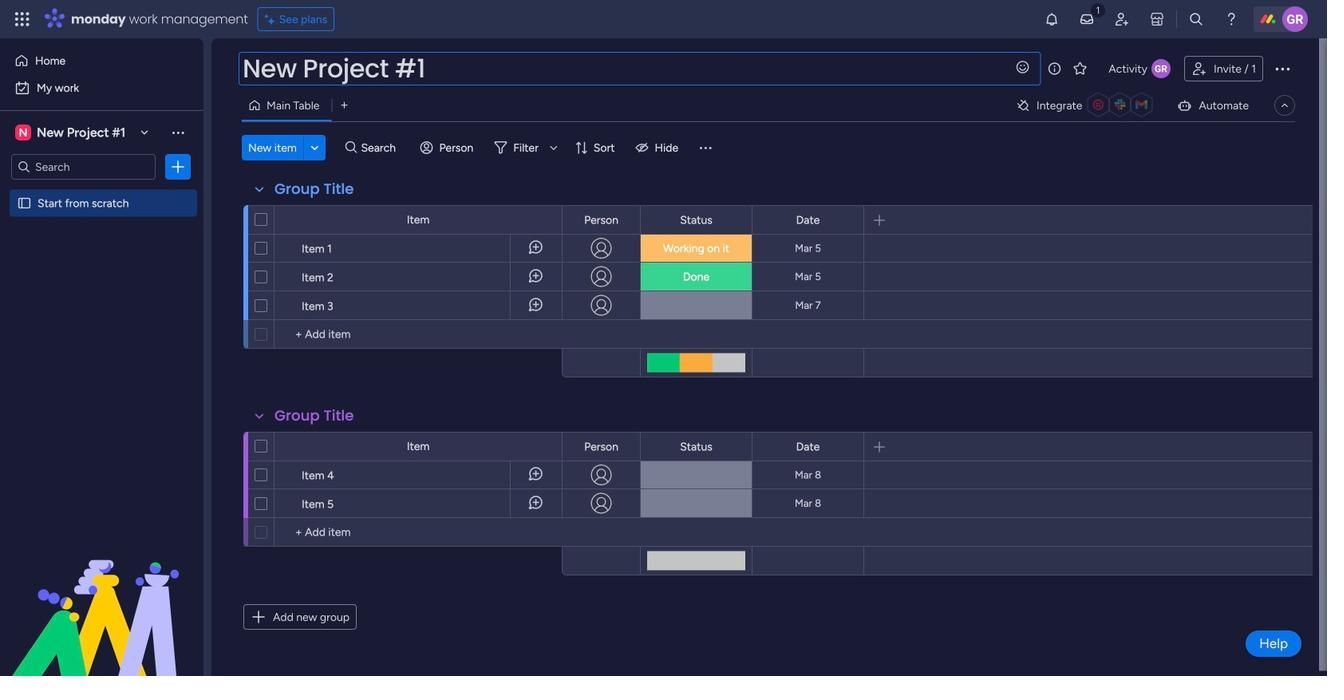Task type: describe. For each thing, give the bounding box(es) containing it.
Board name field
[[239, 52, 1041, 85]]

v2 search image
[[346, 139, 357, 157]]

1 vertical spatial option
[[10, 75, 194, 101]]

collapse board header image
[[1279, 99, 1292, 112]]

workspace options image
[[170, 124, 186, 140]]

search everything image
[[1189, 11, 1205, 27]]

workspace selection element
[[15, 123, 128, 142]]

greg robinson image
[[1283, 6, 1309, 32]]

+ Add item text field
[[283, 523, 555, 542]]

invite members image
[[1115, 11, 1131, 27]]

2 vertical spatial option
[[0, 189, 204, 192]]

notifications image
[[1044, 11, 1060, 27]]

arrow down image
[[544, 138, 564, 157]]

lottie animation element
[[0, 515, 204, 676]]

menu image
[[698, 140, 714, 156]]

Search in workspace field
[[34, 158, 133, 176]]

+ Add item text field
[[283, 325, 555, 344]]

see plans image
[[265, 10, 279, 28]]

add view image
[[341, 100, 348, 111]]

options image
[[170, 159, 186, 175]]



Task type: locate. For each thing, give the bounding box(es) containing it.
lottie animation image
[[0, 515, 204, 676]]

0 vertical spatial option
[[10, 48, 194, 73]]

list box
[[0, 186, 204, 432]]

add emoji image
[[1015, 59, 1031, 75]]

Search field
[[357, 137, 405, 159]]

help image
[[1224, 11, 1240, 27]]

angle down image
[[311, 142, 319, 154]]

public board image
[[17, 196, 32, 211]]

select product image
[[14, 11, 30, 27]]

options image
[[1274, 59, 1293, 78]]

update feed image
[[1080, 11, 1096, 27]]

None field
[[271, 179, 358, 200], [581, 211, 623, 229], [676, 211, 717, 229], [793, 211, 824, 229], [271, 406, 358, 426], [581, 438, 623, 456], [676, 438, 717, 456], [793, 438, 824, 456], [271, 179, 358, 200], [581, 211, 623, 229], [676, 211, 717, 229], [793, 211, 824, 229], [271, 406, 358, 426], [581, 438, 623, 456], [676, 438, 717, 456], [793, 438, 824, 456]]

add to favorites image
[[1073, 60, 1089, 76]]

board activity image
[[1152, 59, 1171, 78]]

workspace image
[[15, 124, 31, 141]]

option
[[10, 48, 194, 73], [10, 75, 194, 101], [0, 189, 204, 192]]

monday marketplace image
[[1150, 11, 1166, 27]]

1 image
[[1092, 1, 1106, 19]]

show board description image
[[1045, 61, 1065, 77]]



Task type: vqa. For each thing, say whether or not it's contained in the screenshot.
"lottie animation" element
yes



